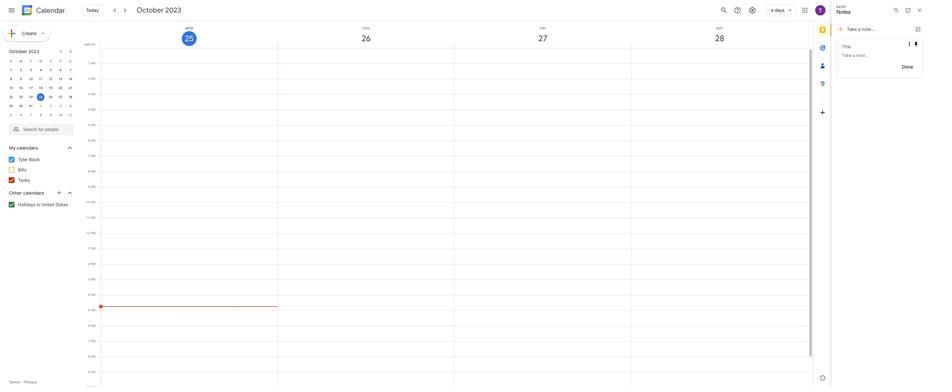 Task type: vqa. For each thing, say whether or not it's contained in the screenshot.


Task type: describe. For each thing, give the bounding box(es) containing it.
6 am
[[88, 139, 95, 142]]

november 8 element
[[37, 112, 45, 119]]

days
[[775, 7, 785, 13]]

main drawer image
[[8, 6, 15, 14]]

23
[[19, 95, 23, 99]]

calendar heading
[[35, 6, 65, 15]]

26 column header
[[277, 21, 454, 48]]

november 2 element
[[47, 103, 55, 110]]

28 inside 28 element
[[69, 95, 72, 99]]

8 for 8 am
[[88, 170, 90, 173]]

black
[[29, 157, 40, 162]]

f
[[60, 59, 61, 63]]

2 am
[[88, 77, 95, 81]]

other calendars button
[[1, 188, 80, 199]]

am for 5 am
[[90, 123, 95, 127]]

3 am
[[88, 93, 95, 96]]

12 element
[[47, 75, 55, 83]]

25 link
[[182, 31, 197, 46]]

11 am
[[86, 216, 95, 220]]

holidays in united states
[[18, 202, 68, 208]]

am for 6 am
[[90, 139, 95, 142]]

am for 3 am
[[90, 93, 95, 96]]

7 for 7 pm
[[88, 340, 90, 344]]

4 am
[[88, 108, 95, 112]]

15 element
[[7, 84, 15, 92]]

14
[[69, 77, 72, 81]]

Search for people text field
[[13, 124, 70, 135]]

wed 25
[[184, 26, 194, 44]]

26 link
[[359, 31, 374, 46]]

17 element
[[27, 84, 35, 92]]

row containing s
[[6, 57, 75, 66]]

7 for 7 am
[[88, 154, 90, 158]]

11 for 11 element
[[39, 77, 43, 81]]

november 5 element
[[7, 112, 15, 119]]

27 inside 'element'
[[59, 95, 62, 99]]

28 inside 28 column header
[[715, 33, 724, 44]]

6 for november 6 element
[[20, 113, 22, 117]]

row inside grid
[[98, 48, 808, 388]]

thu
[[362, 26, 370, 31]]

05
[[92, 43, 95, 46]]

privacy
[[24, 381, 37, 385]]

row group containing 1
[[6, 66, 75, 120]]

holidays
[[18, 202, 35, 208]]

1 t from the left
[[30, 59, 32, 63]]

in
[[37, 202, 40, 208]]

27 link
[[535, 31, 550, 46]]

19 element
[[47, 84, 55, 92]]

november 6 element
[[17, 112, 25, 119]]

1 for 1 am
[[88, 62, 90, 65]]

my calendars
[[9, 145, 38, 151]]

tasks
[[18, 178, 30, 183]]

7 am
[[88, 154, 95, 158]]

gmt-
[[84, 43, 92, 46]]

1 am
[[88, 62, 95, 65]]

my
[[9, 145, 16, 151]]

0 vertical spatial october
[[137, 6, 164, 15]]

21 element
[[67, 84, 74, 92]]

25 inside wed 25
[[184, 34, 193, 44]]

am for 10 am
[[90, 201, 95, 204]]

10 am
[[86, 201, 95, 204]]

12 pm
[[86, 232, 95, 235]]

november 7 element
[[27, 112, 35, 119]]

5 am
[[88, 123, 95, 127]]

november 4 element
[[67, 103, 74, 110]]

12 for 12
[[49, 77, 52, 81]]

23 element
[[17, 93, 25, 101]]

pm for 4 pm
[[91, 294, 95, 297]]

16 element
[[17, 84, 25, 92]]

27 column header
[[454, 21, 631, 48]]

4 down w
[[40, 68, 42, 72]]

united
[[41, 202, 54, 208]]

5 for 5 pm
[[88, 309, 90, 313]]

calendar element
[[21, 4, 65, 18]]

grid containing 26
[[83, 21, 813, 388]]

november 11 element
[[67, 112, 74, 119]]

24 element
[[27, 93, 35, 101]]

1 vertical spatial october
[[9, 49, 27, 54]]

pm for 7 pm
[[91, 340, 95, 344]]

4 pm
[[88, 294, 95, 297]]

calendars for my calendars
[[17, 145, 38, 151]]

1 s from the left
[[10, 59, 12, 63]]

row containing 15
[[6, 84, 75, 93]]

4 for 4 am
[[88, 108, 90, 112]]

9 for 9 pm
[[88, 371, 90, 375]]

wed
[[185, 26, 194, 31]]

states
[[55, 202, 68, 208]]

9 up "16"
[[20, 77, 22, 81]]

support image
[[734, 6, 741, 14]]

10 for 10 am
[[86, 201, 90, 204]]

october 2023 grid
[[6, 57, 75, 120]]

terms – privacy
[[9, 381, 37, 385]]

2 pm
[[88, 263, 95, 266]]

12 for 12 pm
[[86, 232, 90, 235]]

24
[[29, 95, 33, 99]]

terms
[[9, 381, 20, 385]]

1 horizontal spatial october 2023
[[137, 6, 181, 15]]

10 for the november 10 element
[[59, 113, 62, 117]]

2 down the m
[[20, 68, 22, 72]]

my calendars button
[[1, 143, 80, 153]]

6 for 6 am
[[88, 139, 90, 142]]

16
[[19, 86, 23, 90]]

5 pm
[[88, 309, 95, 313]]

november 10 element
[[57, 112, 64, 119]]

25 cell
[[36, 93, 46, 102]]

29
[[9, 104, 13, 108]]

my calendars list
[[1, 155, 80, 186]]

november 9 element
[[47, 112, 55, 119]]

create
[[22, 31, 37, 36]]

row containing 22
[[6, 93, 75, 102]]

4 days button
[[766, 3, 796, 18]]

5 up 12 element
[[50, 68, 52, 72]]

9 for 9 am
[[88, 185, 90, 189]]

2 t from the left
[[50, 59, 52, 63]]

create button
[[3, 26, 50, 41]]

6 for 6 pm
[[88, 325, 90, 328]]

9 am
[[88, 185, 95, 189]]

22
[[9, 95, 13, 99]]

today button
[[82, 3, 103, 18]]

25, today element
[[37, 93, 45, 101]]

8 for november 8 element
[[40, 113, 42, 117]]

29 element
[[7, 103, 15, 110]]

today
[[86, 7, 99, 13]]

tyler black
[[18, 157, 40, 162]]



Task type: locate. For each thing, give the bounding box(es) containing it.
t
[[30, 59, 32, 63], [50, 59, 52, 63]]

0 vertical spatial 11
[[39, 77, 43, 81]]

27 down fri at the right
[[538, 33, 547, 44]]

november 1 element
[[37, 103, 45, 110]]

pm for 2 pm
[[91, 263, 95, 266]]

am up 12 pm
[[90, 216, 95, 220]]

28 down 21 element
[[69, 95, 72, 99]]

october 2023
[[137, 6, 181, 15], [9, 49, 39, 54]]

november 3 element
[[57, 103, 64, 110]]

3
[[30, 68, 32, 72], [88, 93, 90, 96], [60, 104, 61, 108], [88, 278, 90, 282]]

5 am from the top
[[90, 123, 95, 127]]

s left the m
[[10, 59, 12, 63]]

0 horizontal spatial t
[[30, 59, 32, 63]]

11 for november 11 "element"
[[69, 113, 72, 117]]

1 vertical spatial calendars
[[23, 191, 44, 196]]

7
[[70, 68, 71, 72], [30, 113, 32, 117], [88, 154, 90, 158], [88, 340, 90, 344]]

9 inside november 9 element
[[50, 113, 52, 117]]

s right f
[[69, 59, 71, 63]]

other calendars
[[9, 191, 44, 196]]

0 horizontal spatial 12
[[49, 77, 52, 81]]

25
[[184, 34, 193, 44], [39, 95, 43, 99]]

gmt-05
[[84, 43, 95, 46]]

row
[[98, 48, 808, 388], [6, 57, 75, 66], [6, 66, 75, 75], [6, 75, 75, 84], [6, 84, 75, 93], [6, 93, 75, 102], [6, 102, 75, 111], [6, 111, 75, 120]]

pm up '5 pm'
[[91, 294, 95, 297]]

t left f
[[50, 59, 52, 63]]

add other calendars image
[[56, 190, 63, 196]]

1 down 12 pm
[[88, 247, 90, 251]]

am for 4 am
[[90, 108, 95, 112]]

6
[[60, 68, 61, 72], [20, 113, 22, 117], [88, 139, 90, 142], [88, 325, 90, 328]]

5 pm from the top
[[91, 294, 95, 297]]

11 up 18
[[39, 77, 43, 81]]

4 left days
[[771, 7, 773, 13]]

calendars
[[17, 145, 38, 151], [23, 191, 44, 196]]

am up 2 am
[[90, 62, 95, 65]]

11 down november 4 element
[[69, 113, 72, 117]]

11 inside grid
[[86, 216, 90, 220]]

6 am from the top
[[90, 139, 95, 142]]

4 am from the top
[[90, 108, 95, 112]]

10 am from the top
[[90, 201, 95, 204]]

3 down 2 am
[[88, 93, 90, 96]]

4 days
[[771, 7, 785, 13]]

9 am from the top
[[90, 185, 95, 189]]

7 pm
[[88, 340, 95, 344]]

s
[[10, 59, 12, 63], [69, 59, 71, 63]]

3 am from the top
[[90, 93, 95, 96]]

m
[[20, 59, 22, 63]]

7 down 31 element
[[30, 113, 32, 117]]

21
[[69, 86, 72, 90]]

fri
[[540, 26, 546, 31]]

tyler
[[18, 157, 28, 162]]

1 down 25, today element
[[40, 104, 42, 108]]

2 up the 3 am
[[88, 77, 90, 81]]

8 pm from the top
[[91, 340, 95, 344]]

calendars up in
[[23, 191, 44, 196]]

calendars inside dropdown button
[[23, 191, 44, 196]]

am
[[90, 62, 95, 65], [90, 77, 95, 81], [90, 93, 95, 96], [90, 108, 95, 112], [90, 123, 95, 127], [90, 139, 95, 142], [90, 154, 95, 158], [90, 170, 95, 173], [90, 185, 95, 189], [90, 201, 95, 204], [90, 216, 95, 220]]

pm
[[91, 232, 95, 235], [91, 247, 95, 251], [91, 263, 95, 266], [91, 278, 95, 282], [91, 294, 95, 297], [91, 309, 95, 313], [91, 325, 95, 328], [91, 340, 95, 344], [91, 356, 95, 359], [91, 371, 95, 375]]

8 down '7 am'
[[88, 170, 90, 173]]

5 for 5 am
[[88, 123, 90, 127]]

2 vertical spatial 10
[[86, 201, 90, 204]]

28 link
[[712, 31, 727, 46]]

9 down november 2 element
[[50, 113, 52, 117]]

other
[[9, 191, 22, 196]]

12 inside grid
[[86, 232, 90, 235]]

30
[[19, 104, 23, 108]]

3 for november 3 element
[[60, 104, 61, 108]]

3 pm
[[88, 278, 95, 282]]

8 am
[[88, 170, 95, 173]]

12 down 11 am
[[86, 232, 90, 235]]

4 for november 4 element
[[70, 104, 71, 108]]

1 vertical spatial 2023
[[29, 49, 39, 54]]

5 down 29 element
[[10, 113, 12, 117]]

1 horizontal spatial 26
[[361, 33, 370, 44]]

am for 2 am
[[90, 77, 95, 81]]

pm for 12 pm
[[91, 232, 95, 235]]

calendars up tyler black
[[17, 145, 38, 151]]

28
[[715, 33, 724, 44], [69, 95, 72, 99]]

8 down november 1 element
[[40, 113, 42, 117]]

pm up the 8 pm
[[91, 340, 95, 344]]

pm down the 8 pm
[[91, 371, 95, 375]]

1 pm
[[88, 247, 95, 251]]

pm up 9 pm
[[91, 356, 95, 359]]

6 down f
[[60, 68, 61, 72]]

0 vertical spatial 10
[[29, 77, 33, 81]]

18
[[39, 86, 43, 90]]

27
[[538, 33, 547, 44], [59, 95, 62, 99]]

am down 2 am
[[90, 93, 95, 96]]

10 for 10 element
[[29, 77, 33, 81]]

10 up 11 am
[[86, 201, 90, 204]]

7 for november 7 element
[[30, 113, 32, 117]]

2 horizontal spatial 10
[[86, 201, 90, 204]]

pm up 1 pm
[[91, 232, 95, 235]]

3 cell from the left
[[454, 48, 631, 388]]

2 cell from the left
[[278, 48, 454, 388]]

3 for 3 am
[[88, 93, 90, 96]]

3 down 2 pm at the left of the page
[[88, 278, 90, 282]]

fri 27
[[538, 26, 547, 44]]

12 inside row
[[49, 77, 52, 81]]

pm for 8 pm
[[91, 356, 95, 359]]

28 down the sat
[[715, 33, 724, 44]]

am for 1 am
[[90, 62, 95, 65]]

thu 26
[[361, 26, 370, 44]]

1 vertical spatial 10
[[59, 113, 62, 117]]

calendars inside dropdown button
[[17, 145, 38, 151]]

0 horizontal spatial 28
[[69, 95, 72, 99]]

0 vertical spatial october 2023
[[137, 6, 181, 15]]

8 up the 15
[[10, 77, 12, 81]]

1 am from the top
[[90, 62, 95, 65]]

6 pm
[[88, 325, 95, 328]]

2023 up 25 column header
[[165, 6, 181, 15]]

pm up 6 pm
[[91, 309, 95, 313]]

3 down "27" 'element'
[[60, 104, 61, 108]]

am for 7 am
[[90, 154, 95, 158]]

1 horizontal spatial 10
[[59, 113, 62, 117]]

26 inside row
[[49, 95, 52, 99]]

9 for november 9 element
[[50, 113, 52, 117]]

4 up '5 pm'
[[88, 294, 90, 297]]

27 inside column header
[[538, 33, 547, 44]]

1 horizontal spatial 2023
[[165, 6, 181, 15]]

22 element
[[7, 93, 15, 101]]

am down 9 am
[[90, 201, 95, 204]]

am for 8 am
[[90, 170, 95, 173]]

13 element
[[57, 75, 64, 83]]

2 vertical spatial 11
[[86, 216, 90, 220]]

7 am from the top
[[90, 154, 95, 158]]

0 vertical spatial 27
[[538, 33, 547, 44]]

grid
[[83, 21, 813, 388]]

26 down thu
[[361, 33, 370, 44]]

26 down 19 element
[[49, 95, 52, 99]]

am up the 3 am
[[90, 77, 95, 81]]

0 horizontal spatial 25
[[39, 95, 43, 99]]

0 vertical spatial 26
[[361, 33, 370, 44]]

3 for 3 pm
[[88, 278, 90, 282]]

0 horizontal spatial october
[[9, 49, 27, 54]]

4 down the 3 am
[[88, 108, 90, 112]]

1
[[88, 62, 90, 65], [10, 68, 12, 72], [40, 104, 42, 108], [88, 247, 90, 251]]

30 element
[[17, 103, 25, 110]]

am down '7 am'
[[90, 170, 95, 173]]

2 down 26 element
[[50, 104, 52, 108]]

am up '7 am'
[[90, 139, 95, 142]]

0 horizontal spatial s
[[10, 59, 12, 63]]

calendars for other calendars
[[23, 191, 44, 196]]

1 horizontal spatial 28
[[715, 33, 724, 44]]

4 inside dropdown button
[[771, 7, 773, 13]]

am down the 6 am
[[90, 154, 95, 158]]

10 element
[[27, 75, 35, 83]]

6 up '7 am'
[[88, 139, 90, 142]]

tab list inside 'side panel' section
[[814, 21, 832, 370]]

am down 8 am
[[90, 185, 95, 189]]

2 for 2 pm
[[88, 263, 90, 266]]

0 horizontal spatial october 2023
[[9, 49, 39, 54]]

1 vertical spatial october 2023
[[9, 49, 39, 54]]

5
[[50, 68, 52, 72], [10, 113, 12, 117], [88, 123, 90, 127], [88, 309, 90, 313]]

am down 4 am at the left of the page
[[90, 123, 95, 127]]

18 element
[[37, 84, 45, 92]]

side panel section
[[813, 21, 832, 388]]

8 up 9 pm
[[88, 356, 90, 359]]

terms link
[[9, 381, 20, 385]]

0 horizontal spatial 26
[[49, 95, 52, 99]]

am for 11 am
[[90, 216, 95, 220]]

pm down 2 pm at the left of the page
[[91, 278, 95, 282]]

5 inside 'element'
[[10, 113, 12, 117]]

1 horizontal spatial t
[[50, 59, 52, 63]]

25 inside 'cell'
[[39, 95, 43, 99]]

25 down 18 element
[[39, 95, 43, 99]]

0 vertical spatial 2023
[[165, 6, 181, 15]]

1 vertical spatial 12
[[86, 232, 90, 235]]

0 horizontal spatial 10
[[29, 77, 33, 81]]

2 for november 2 element
[[50, 104, 52, 108]]

calendar
[[36, 6, 65, 15]]

None search field
[[0, 121, 80, 135]]

3 pm from the top
[[91, 263, 95, 266]]

12
[[49, 77, 52, 81], [86, 232, 90, 235]]

row containing 5
[[6, 111, 75, 120]]

25 column header
[[101, 21, 278, 48]]

0 vertical spatial 25
[[184, 34, 193, 44]]

9 pm
[[88, 371, 95, 375]]

–
[[21, 381, 23, 385]]

pm for 9 pm
[[91, 371, 95, 375]]

3 up 10 element
[[30, 68, 32, 72]]

20 element
[[57, 84, 64, 92]]

27 down "20" element
[[59, 95, 62, 99]]

2 am from the top
[[90, 77, 95, 81]]

row containing 8
[[6, 75, 75, 84]]

11 inside "element"
[[69, 113, 72, 117]]

31
[[29, 104, 33, 108]]

19
[[49, 86, 52, 90]]

9 up 10 am
[[88, 185, 90, 189]]

10 inside the november 10 element
[[59, 113, 62, 117]]

cell
[[99, 48, 278, 388], [278, 48, 454, 388], [454, 48, 631, 388], [631, 48, 808, 388]]

1 cell from the left
[[99, 48, 278, 388]]

am for 9 am
[[90, 185, 95, 189]]

27 element
[[57, 93, 64, 101]]

1 vertical spatial 26
[[49, 95, 52, 99]]

1 horizontal spatial 25
[[184, 34, 193, 44]]

row containing 1
[[6, 66, 75, 75]]

10 pm from the top
[[91, 371, 95, 375]]

2 horizontal spatial 11
[[86, 216, 90, 220]]

8
[[10, 77, 12, 81], [40, 113, 42, 117], [88, 170, 90, 173], [88, 356, 90, 359]]

10
[[29, 77, 33, 81], [59, 113, 62, 117], [86, 201, 90, 204]]

8 inside november 8 element
[[40, 113, 42, 117]]

1 horizontal spatial october
[[137, 6, 164, 15]]

8 pm
[[88, 356, 95, 359]]

11 element
[[37, 75, 45, 83]]

2 for 2 am
[[88, 77, 90, 81]]

17
[[29, 86, 33, 90]]

row group
[[6, 66, 75, 120]]

11 down 10 am
[[86, 216, 90, 220]]

14 element
[[67, 75, 74, 83]]

8 for 8 pm
[[88, 356, 90, 359]]

12 up 19
[[49, 77, 52, 81]]

8 am from the top
[[90, 170, 95, 173]]

2 pm from the top
[[91, 247, 95, 251]]

1 vertical spatial 27
[[59, 95, 62, 99]]

4
[[771, 7, 773, 13], [40, 68, 42, 72], [70, 104, 71, 108], [88, 108, 90, 112], [88, 294, 90, 297]]

28 element
[[67, 93, 74, 101]]

6 up 7 pm
[[88, 325, 90, 328]]

6 pm from the top
[[91, 309, 95, 313]]

5 down 4 am at the left of the page
[[88, 123, 90, 127]]

28 column header
[[631, 21, 808, 48]]

13
[[59, 77, 62, 81]]

1 vertical spatial 11
[[69, 113, 72, 117]]

1 up the 15
[[10, 68, 12, 72]]

0 horizontal spatial 2023
[[29, 49, 39, 54]]

pm for 5 pm
[[91, 309, 95, 313]]

0 vertical spatial 28
[[715, 33, 724, 44]]

11 am from the top
[[90, 216, 95, 220]]

privacy link
[[24, 381, 37, 385]]

1 for 1 pm
[[88, 247, 90, 251]]

7 pm from the top
[[91, 325, 95, 328]]

4 for 4 days
[[771, 7, 773, 13]]

2
[[20, 68, 22, 72], [88, 77, 90, 81], [50, 104, 52, 108], [88, 263, 90, 266]]

4 for 4 pm
[[88, 294, 90, 297]]

2023
[[165, 6, 181, 15], [29, 49, 39, 54]]

1 up 2 am
[[88, 62, 90, 65]]

11 for 11 am
[[86, 216, 90, 220]]

2 down 1 pm
[[88, 263, 90, 266]]

31 element
[[27, 103, 35, 110]]

26
[[361, 33, 370, 44], [49, 95, 52, 99]]

7 down the 6 am
[[88, 154, 90, 158]]

settings menu image
[[748, 6, 756, 14]]

pm up 7 pm
[[91, 325, 95, 328]]

1 horizontal spatial 12
[[86, 232, 90, 235]]

15
[[9, 86, 13, 90]]

t left w
[[30, 59, 32, 63]]

10 inside 10 element
[[29, 77, 33, 81]]

tab list
[[814, 21, 832, 370]]

1 vertical spatial 25
[[39, 95, 43, 99]]

26 inside column header
[[361, 33, 370, 44]]

pm for 3 pm
[[91, 278, 95, 282]]

1 pm from the top
[[91, 232, 95, 235]]

0 vertical spatial calendars
[[17, 145, 38, 151]]

pm up 2 pm at the left of the page
[[91, 247, 95, 251]]

4 down 28 element
[[70, 104, 71, 108]]

7 up 14
[[70, 68, 71, 72]]

w
[[39, 59, 42, 63]]

10 down november 3 element
[[59, 113, 62, 117]]

6 down 30 element
[[20, 113, 22, 117]]

1 vertical spatial 28
[[69, 95, 72, 99]]

4 cell from the left
[[631, 48, 808, 388]]

26 element
[[47, 93, 55, 101]]

1 horizontal spatial s
[[69, 59, 71, 63]]

4 pm from the top
[[91, 278, 95, 282]]

25 down wed at the left of page
[[184, 34, 193, 44]]

2 s from the left
[[69, 59, 71, 63]]

bills
[[18, 168, 26, 173]]

pm for 1 pm
[[91, 247, 95, 251]]

1 for november 1 element
[[40, 104, 42, 108]]

9 pm from the top
[[91, 356, 95, 359]]

sat
[[716, 26, 723, 31]]

1 horizontal spatial 11
[[69, 113, 72, 117]]

20
[[59, 86, 62, 90]]

pm for 6 pm
[[91, 325, 95, 328]]

5 for 'november 5' 'element'
[[10, 113, 12, 117]]

2023 down create
[[29, 49, 39, 54]]

10 up 17 at top left
[[29, 77, 33, 81]]

row containing 29
[[6, 102, 75, 111]]

october
[[137, 6, 164, 15], [9, 49, 27, 54]]

0 horizontal spatial 27
[[59, 95, 62, 99]]

sat 28
[[715, 26, 724, 44]]

5 up 6 pm
[[88, 309, 90, 313]]

am down the 3 am
[[90, 108, 95, 112]]

1 horizontal spatial 27
[[538, 33, 547, 44]]

9 down the 8 pm
[[88, 371, 90, 375]]

pm up 3 pm
[[91, 263, 95, 266]]

7 up the 8 pm
[[88, 340, 90, 344]]

0 horizontal spatial 11
[[39, 77, 43, 81]]

0 vertical spatial 12
[[49, 77, 52, 81]]



